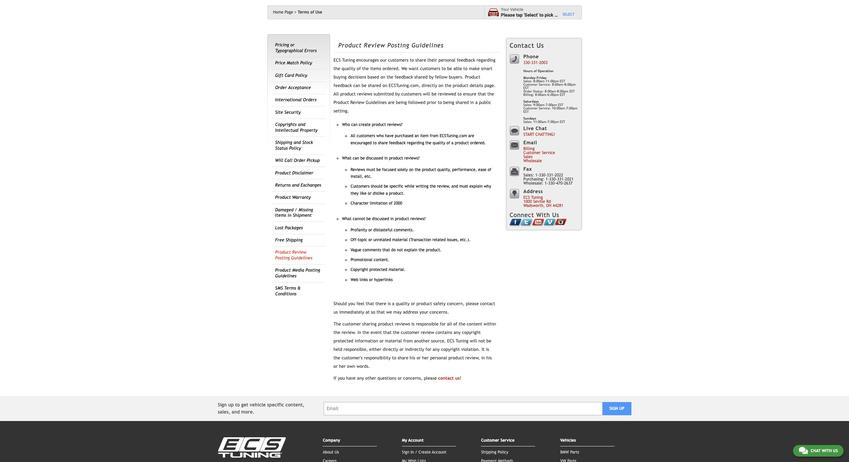 Task type: locate. For each thing, give the bounding box(es) containing it.
330- inside phone 330-331-2003
[[524, 60, 531, 65]]

concern,
[[447, 301, 465, 307]]

review,
[[437, 184, 450, 189], [465, 356, 480, 361]]

0 horizontal spatial contact
[[438, 376, 454, 381]]

the up information
[[363, 330, 369, 335]]

1 horizontal spatial ecs
[[447, 339, 454, 344]]

2 horizontal spatial posting
[[387, 42, 409, 49]]

0 horizontal spatial are
[[388, 100, 395, 105]]

1 vertical spatial have
[[346, 376, 356, 381]]

will up violation.
[[470, 339, 477, 344]]

quality inside all customers who have purchased an item from ecstuning.com are encouraged to share feedback regarding the quality of a product ordered.
[[433, 141, 445, 145]]

warranty
[[292, 195, 311, 200]]

reviews? for what can be discussed in product reviews?
[[404, 156, 420, 161]]

1 vertical spatial from
[[403, 339, 413, 344]]

0 horizontal spatial her
[[339, 364, 346, 369]]

our
[[380, 58, 387, 63]]

item
[[420, 134, 429, 138]]

0 vertical spatial product.
[[389, 191, 405, 196]]

email
[[524, 140, 537, 145]]

a inside all customers who have purchased an item from ecstuning.com are encouraged to share feedback regarding the quality of a product ordered.
[[451, 141, 454, 145]]

off-topic or unrelated material (transaction related issues, etc.).
[[351, 238, 471, 242]]

1 horizontal spatial have
[[385, 134, 394, 138]]

0 vertical spatial share
[[415, 58, 426, 63]]

2 service: from the top
[[539, 106, 551, 110]]

safety
[[433, 301, 446, 307]]

of right all
[[453, 322, 457, 327]]

can down the decisions at the left of the page
[[353, 83, 360, 88]]

on right solely
[[409, 167, 414, 172]]

violation.
[[461, 347, 480, 352]]

address
[[403, 310, 418, 315]]

service: down friday
[[539, 83, 551, 86]]

0 horizontal spatial sign
[[218, 402, 227, 408]]

terms inside sms terms & conditions
[[284, 286, 296, 291]]

account right create on the bottom of the page
[[432, 450, 446, 455]]

what cannot be discussed in product reviews?
[[342, 217, 426, 221]]

0 vertical spatial for
[[440, 322, 446, 327]]

0 horizontal spatial specific
[[267, 402, 284, 408]]

to inside your vehicle please tap 'select' to pick a vehicle
[[540, 12, 544, 17]]

policy inside the shipping and stock status policy
[[289, 146, 301, 151]]

shipping inside the shipping and stock status policy
[[275, 140, 292, 145]]

make
[[469, 66, 480, 71]]

and for intellectual
[[298, 122, 305, 127]]

product up comments. on the left
[[395, 217, 409, 221]]

that up public
[[478, 92, 486, 97]]

explain down off-topic or unrelated material (transaction related issues, etc.).
[[404, 248, 417, 252]]

in up 'distasteful'
[[390, 217, 394, 221]]

product. down the related
[[426, 248, 442, 252]]

1 horizontal spatial service
[[542, 151, 555, 155]]

1 horizontal spatial please
[[466, 301, 479, 307]]

home page link
[[273, 10, 297, 15]]

policy down errors
[[300, 60, 312, 66]]

0 horizontal spatial 331-
[[531, 60, 539, 65]]

1 vertical spatial directly
[[383, 347, 398, 352]]

0 horizontal spatial ordered.
[[383, 66, 400, 71]]

specific inside sign up to get vehicle specific content, sales, and more.
[[267, 402, 284, 408]]

customers down their
[[420, 66, 440, 71]]

and inside copyrights and intellectual property
[[298, 122, 305, 127]]

1 vertical spatial what
[[342, 217, 352, 221]]

packages
[[285, 225, 303, 230]]

sign for sign up to get vehicle specific content, sales, and more.
[[218, 402, 227, 408]]

1 vertical spatial posting
[[275, 256, 290, 261]]

us inside should you feel that there is a quality or product safety concern, please contact us immediately at
[[334, 310, 338, 315]]

0 horizontal spatial please
[[424, 376, 437, 381]]

1 vertical spatial is
[[411, 322, 415, 327]]

is for a
[[388, 301, 391, 307]]

based
[[368, 75, 379, 80]]

0 horizontal spatial chat
[[536, 125, 547, 131]]

terms right page
[[298, 10, 309, 15]]

1 horizontal spatial us
[[455, 376, 460, 381]]

guidelines down submitted
[[366, 100, 387, 105]]

bmw
[[560, 450, 569, 455]]

sign up
[[610, 407, 625, 411]]

terms up the conditions
[[284, 286, 296, 291]]

we
[[386, 310, 392, 315]]

in inside damaged / missing items in shipment
[[288, 213, 291, 218]]

2021
[[565, 177, 574, 182]]

0 horizontal spatial service
[[501, 438, 515, 443]]

vehicle up more.
[[250, 402, 266, 408]]

what for what cannot be discussed in product reviews?
[[342, 217, 352, 221]]

product left media
[[275, 268, 291, 273]]

0 horizontal spatial review,
[[437, 184, 450, 189]]

customer inside email billing customer service sales wholesale
[[524, 151, 541, 155]]

0 horizontal spatial share
[[378, 141, 388, 145]]

/ inside damaged / missing items in shipment
[[295, 207, 297, 212]]

1 horizontal spatial are
[[468, 134, 474, 138]]

2 horizontal spatial is
[[486, 347, 489, 352]]

1 what from the top
[[342, 156, 352, 161]]

monday-
[[524, 76, 537, 80]]

exchanges
[[301, 183, 321, 188]]

a inside your vehicle please tap 'select' to pick a vehicle
[[555, 12, 557, 17]]

and inside sign up to get vehicle specific content, sales, and more.
[[232, 410, 240, 415]]

not up it
[[479, 339, 485, 344]]

0 vertical spatial posting
[[387, 42, 409, 49]]

rd
[[546, 199, 551, 204]]

shipping for shipping and stock status policy
[[275, 140, 292, 145]]

and inside the shipping and stock status policy
[[294, 140, 301, 145]]

1-
[[535, 173, 539, 178], [546, 177, 549, 182], [545, 181, 548, 186]]

1 horizontal spatial share
[[398, 356, 408, 361]]

a right pick
[[555, 12, 557, 17]]

regarding down the an
[[407, 141, 424, 145]]

0 vertical spatial will
[[423, 92, 430, 97]]

protected down review. at the left of page
[[334, 339, 353, 344]]

guidelines inside ecs tuning encourages our customers to share their personal feedback regarding the quality of the items ordered. we want customers to be able to make smart buying decisions based on the feedback shared by fellow buyers. product feedback can be shared on ecstuning.com, directly on the product details page. all product reviews submitted by customers will be reviewed to ensure that the product review guidelines are being followed prior to being shared in a public setting.
[[366, 100, 387, 105]]

0 vertical spatial shipping
[[275, 140, 292, 145]]

0 vertical spatial chat
[[536, 125, 547, 131]]

account
[[408, 438, 424, 443], [432, 450, 446, 455]]

product down we
[[378, 322, 394, 327]]

returns
[[275, 183, 291, 188]]

0 horizontal spatial is
[[388, 301, 391, 307]]

0 vertical spatial customer
[[342, 322, 361, 327]]

intellectual
[[275, 128, 299, 133]]

product review posting guidelines up media
[[275, 250, 312, 261]]

0 vertical spatial service
[[542, 151, 555, 155]]

shared down the based
[[368, 83, 381, 88]]

sign inside button
[[610, 407, 618, 411]]

1 horizontal spatial chat
[[811, 449, 821, 454]]

buying
[[334, 75, 347, 80]]

the right the writing
[[430, 184, 436, 189]]

0 horizontal spatial account
[[408, 438, 424, 443]]

0 vertical spatial explain
[[470, 184, 483, 189]]

related
[[432, 238, 446, 242]]

that inside should you feel that there is a quality or product safety concern, please contact us immediately at
[[366, 301, 374, 307]]

0 vertical spatial review,
[[437, 184, 450, 189]]

331- inside phone 330-331-2003
[[531, 60, 539, 65]]

is right there
[[388, 301, 391, 307]]

that inside the customer sharing product reviews is responsible for all of the content within the review. in the event that the customer review contains any copyright protected information or material from another source, ecs tuning will not be held responsible, either directly or indirectly for any copyright violation. it is the customer's responsibility to share his or her personal product review, in his or her own words.
[[383, 330, 392, 335]]

sign in / create account link
[[402, 450, 446, 455]]

oh
[[546, 204, 552, 208]]

security
[[284, 110, 301, 115]]

up for sign up
[[619, 407, 625, 411]]

in down damaged
[[288, 213, 291, 218]]

1 vertical spatial are
[[468, 134, 474, 138]]

cannot
[[353, 217, 365, 221]]

all inside all customers who have purchased an item from ecstuning.com are encouraged to share feedback regarding the quality of a product ordered.
[[351, 134, 355, 138]]

1 vertical spatial specific
[[267, 402, 284, 408]]

my account
[[402, 438, 424, 443]]

(transaction
[[409, 238, 431, 242]]

the inside reviews must be focused solely on the product quality, performance, ease of install, etc.
[[415, 167, 421, 172]]

1 vertical spatial by
[[395, 92, 400, 97]]

your vehicle please tap 'select' to pick a vehicle
[[501, 7, 573, 17]]

0 vertical spatial discussed
[[366, 156, 383, 161]]

are inside all customers who have purchased an item from ecstuning.com are encouraged to share feedback regarding the quality of a product ordered.
[[468, 134, 474, 138]]

feedback down buying
[[334, 83, 352, 88]]

1 horizontal spatial ordered.
[[470, 141, 486, 145]]

8:00am- up status:
[[533, 79, 546, 83]]

0 horizontal spatial all
[[334, 92, 339, 97]]

for
[[440, 322, 446, 327], [426, 347, 431, 352]]

us down should
[[334, 310, 338, 315]]

or up if
[[334, 364, 338, 369]]

1 horizontal spatial explain
[[470, 184, 483, 189]]

1 horizontal spatial from
[[430, 134, 439, 138]]

directly
[[422, 83, 437, 88], [383, 347, 398, 352]]

posting for the product media posting guidelines link
[[306, 268, 320, 273]]

you inside should you feel that there is a quality or product safety concern, please contact us immediately at
[[348, 301, 355, 307]]

product inside all customers who have purchased an item from ecstuning.com are encouraged to share feedback regarding the quality of a product ordered.
[[455, 141, 469, 145]]

4 sales: from the top
[[524, 173, 534, 178]]

the down page.
[[488, 92, 494, 97]]

there
[[376, 301, 386, 307]]

product
[[453, 83, 468, 88], [340, 92, 356, 97], [372, 122, 386, 127], [455, 141, 469, 145], [389, 156, 403, 161], [422, 167, 436, 172], [395, 217, 409, 221], [417, 301, 432, 307], [378, 322, 394, 327], [449, 356, 464, 361]]

and up property
[[298, 122, 305, 127]]

of right ease
[[488, 167, 491, 172]]

1 vertical spatial contact
[[438, 376, 454, 381]]

errors
[[305, 48, 317, 53]]

fax sales: 1-330-331-2022 purchasing: 1-330-331-2021 wholesale: 1-330-470-2637
[[524, 166, 574, 186]]

reviews? up the purchased
[[387, 122, 403, 127]]

service inside email billing customer service sales wholesale
[[542, 151, 555, 155]]

product
[[338, 42, 362, 49], [465, 75, 480, 80], [334, 100, 349, 105], [275, 170, 291, 175], [275, 195, 291, 200], [275, 250, 291, 255], [275, 268, 291, 273]]

1 vertical spatial quality
[[433, 141, 445, 145]]

service up wholesale link
[[542, 151, 555, 155]]

please inside should you feel that there is a quality or product safety concern, please contact us immediately at
[[466, 301, 479, 307]]

vague comments that do not explain the product.
[[351, 248, 442, 252]]

0 horizontal spatial from
[[403, 339, 413, 344]]

material up vague comments that do not explain the product. on the bottom
[[392, 238, 408, 242]]

not inside the customer sharing product reviews is responsible for all of the content within the review. in the event that the customer review contains any copyright protected information or material from another source, ecs tuning will not be held responsible, either directly or indirectly for any copyright violation. it is the customer's responsibility to share his or her personal product review, in his or her own words.
[[479, 339, 485, 344]]

what
[[342, 156, 352, 161], [342, 217, 352, 221]]

0 vertical spatial her
[[422, 356, 429, 361]]

reviews? for what cannot be discussed in product reviews?
[[410, 217, 426, 221]]

0 vertical spatial all
[[334, 92, 339, 97]]

review
[[364, 42, 385, 49], [350, 100, 364, 105], [292, 250, 306, 255]]

on right the based
[[381, 75, 385, 80]]

review, down quality, on the right top of page
[[437, 184, 450, 189]]

sign in / create account
[[402, 450, 446, 455]]

that left the do
[[382, 248, 390, 252]]

tuning inside ecs tuning encourages our customers to share their personal feedback regarding the quality of the items ordered. we want customers to be able to make smart buying decisions based on the feedback shared by fellow buyers. product feedback can be shared on ecstuning.com, directly on the product details page. all product reviews submitted by customers will be reviewed to ensure that the product review guidelines are being followed prior to being shared in a public setting.
[[342, 58, 355, 63]]

1 horizontal spatial you
[[348, 301, 355, 307]]

0 vertical spatial from
[[430, 134, 439, 138]]

specific inside the customers should be specific while writing the review, and must explain why they like or dislike a product.
[[390, 184, 404, 189]]

web
[[351, 278, 358, 282]]

so
[[371, 310, 375, 315]]

1 vertical spatial protected
[[334, 339, 353, 344]]

copyright protected material.
[[351, 268, 406, 272]]

her left own
[[339, 364, 346, 369]]

2 what from the top
[[342, 217, 352, 221]]

0 vertical spatial directly
[[422, 83, 437, 88]]

2637
[[564, 181, 573, 186]]

wholesale:
[[524, 181, 543, 186]]

ecs inside ecs tuning encourages our customers to share their personal feedback regarding the quality of the items ordered. we want customers to be able to make smart buying decisions based on the feedback shared by fellow buyers. product feedback can be shared on ecstuning.com, directly on the product details page. all product reviews submitted by customers will be reviewed to ensure that the product review guidelines are being followed prior to being shared in a public setting.
[[334, 58, 341, 63]]

is inside should you feel that there is a quality or product safety concern, please contact us immediately at
[[388, 301, 391, 307]]

stock
[[302, 140, 313, 145]]

shipping for shipping policy
[[481, 450, 497, 455]]

a down "ecstuning.com"
[[451, 141, 454, 145]]

focused
[[382, 167, 396, 172]]

share
[[415, 58, 426, 63], [378, 141, 388, 145], [398, 356, 408, 361]]

a right dislike
[[386, 191, 388, 196]]

items
[[370, 66, 381, 71]]

share up want
[[415, 58, 426, 63]]

and for exchanges
[[292, 183, 299, 188]]

policy down customer service
[[498, 450, 508, 455]]

Email email field
[[324, 402, 603, 415]]

sundays
[[524, 117, 536, 120]]

0 vertical spatial product review posting guidelines
[[338, 42, 444, 49]]

'select'
[[524, 12, 538, 17]]

other
[[365, 376, 376, 381]]

will call order pickup
[[275, 158, 320, 163]]

guidelines inside product media posting guidelines
[[275, 274, 296, 279]]

contact
[[480, 301, 495, 307], [438, 376, 454, 381]]

0 horizontal spatial explain
[[404, 248, 417, 252]]

be right should
[[384, 184, 388, 189]]

parts
[[570, 450, 579, 455]]

to down who
[[373, 141, 377, 145]]

be inside reviews must be focused solely on the product quality, performance, ease of install, etc.
[[376, 167, 381, 172]]

330- down 2022
[[548, 181, 556, 186]]

can right who
[[351, 122, 358, 127]]

that inside ecs tuning encourages our customers to share their personal feedback regarding the quality of the items ordered. we want customers to be able to make smart buying decisions based on the feedback shared by fellow buyers. product feedback can be shared on ecstuning.com, directly on the product details page. all product reviews submitted by customers will be reviewed to ensure that the product review guidelines are being followed prior to being shared in a public setting.
[[478, 92, 486, 97]]

will
[[423, 92, 430, 97], [470, 339, 477, 344]]

1 vertical spatial any
[[433, 347, 440, 352]]

in right review. at the left of page
[[358, 330, 361, 335]]

0 horizontal spatial quality
[[342, 66, 355, 71]]

on inside reviews must be focused solely on the product quality, performance, ease of install, etc.
[[409, 167, 414, 172]]

0 horizontal spatial up
[[228, 402, 234, 408]]

the
[[334, 66, 340, 71], [362, 66, 369, 71], [387, 75, 393, 80], [445, 83, 452, 88], [488, 92, 494, 97], [425, 141, 432, 145], [415, 167, 421, 172], [430, 184, 436, 189], [419, 248, 425, 252], [459, 322, 465, 327], [334, 330, 340, 335], [363, 330, 369, 335], [393, 330, 400, 335], [334, 356, 340, 361]]

1 horizontal spatial his
[[486, 356, 492, 361]]

review inside ecs tuning encourages our customers to share their personal feedback regarding the quality of the items ordered. we want customers to be able to make smart buying decisions based on the feedback shared by fellow buyers. product feedback can be shared on ecstuning.com, directly on the product details page. all product reviews submitted by customers will be reviewed to ensure that the product review guidelines are being followed prior to being shared in a public setting.
[[350, 100, 364, 105]]

shipping policy link
[[481, 450, 508, 455]]

what up 'reviews'
[[342, 156, 352, 161]]

sign inside sign up to get vehicle specific content, sales, and more.
[[218, 402, 227, 408]]

a left public
[[475, 100, 478, 105]]

policy
[[300, 60, 312, 66], [295, 73, 307, 78], [289, 146, 301, 151], [498, 450, 508, 455]]

0 vertical spatial reviews
[[357, 92, 372, 97]]

2 vertical spatial can
[[353, 156, 359, 161]]

0 vertical spatial not
[[397, 248, 403, 252]]

0 vertical spatial is
[[388, 301, 391, 307]]

you for should
[[348, 301, 355, 307]]

be inside the customers should be specific while writing the review, and must explain why they like or dislike a product.
[[384, 184, 388, 189]]

not right the do
[[397, 248, 403, 252]]

reviewed
[[438, 92, 456, 97]]

1 vertical spatial reviews
[[395, 322, 410, 327]]

1 horizontal spatial tuning
[[456, 339, 469, 344]]

1 vertical spatial service:
[[539, 106, 551, 110]]

who
[[342, 122, 350, 127]]

contact us link
[[438, 376, 460, 381]]

feedback inside all customers who have purchased an item from ecstuning.com are encouraged to share feedback regarding the quality of a product ordered.
[[389, 141, 406, 145]]

of inside the customer sharing product reviews is responsible for all of the content within the review. in the event that the customer review contains any copyright protected information or material from another source, ecs tuning will not be held responsible, either directly or indirectly for any copyright violation. it is the customer's responsibility to share his or her personal product review, in his or her own words.
[[453, 322, 457, 327]]

service up the shipping policy link
[[501, 438, 515, 443]]

or inside pricing or typographical errors
[[290, 42, 295, 48]]

can for be
[[353, 156, 359, 161]]

1 horizontal spatial for
[[440, 322, 446, 327]]

up inside sign up to get vehicle specific content, sales, and more.
[[228, 402, 234, 408]]

personal inside the customer sharing product reviews is responsible for all of the content within the review. in the event that the customer review contains any copyright protected information or material from another source, ecs tuning will not be held responsible, either directly or indirectly for any copyright violation. it is the customer's responsibility to share his or her personal product review, in his or her own words.
[[430, 356, 447, 361]]

quality down "ecstuning.com"
[[433, 141, 445, 145]]

can for create
[[351, 122, 358, 127]]

discussed
[[366, 156, 383, 161], [372, 217, 389, 221]]

to inside the customer sharing product reviews is responsible for all of the content within the review. in the event that the customer review contains any copyright protected information or material from another source, ecs tuning will not be held responsible, either directly or indirectly for any copyright violation. it is the customer's responsibility to share his or her personal product review, in his or her own words.
[[392, 356, 396, 361]]

1 horizontal spatial /
[[415, 450, 417, 455]]

in for damaged / missing items in shipment
[[288, 213, 291, 218]]

and down product disclaimer link
[[292, 183, 299, 188]]

fellow
[[435, 75, 448, 80]]

gift card policy
[[275, 73, 307, 78]]

posting inside product media posting guidelines
[[306, 268, 320, 273]]

to right responsibility
[[392, 356, 396, 361]]

what for what can be discussed in product reviews?
[[342, 156, 352, 161]]

0 vertical spatial must
[[366, 167, 375, 172]]

by down ecstuning.com,
[[395, 92, 400, 97]]

a inside ecs tuning encourages our customers to share their personal feedback regarding the quality of the items ordered. we want customers to be able to make smart buying decisions based on the feedback shared by fellow buyers. product feedback can be shared on ecstuning.com, directly on the product details page. all product reviews submitted by customers will be reviewed to ensure that the product review guidelines are being followed prior to being shared in a public setting.
[[475, 100, 478, 105]]

0 horizontal spatial order
[[275, 85, 287, 90]]

the right the based
[[387, 75, 393, 80]]

any right contains in the bottom of the page
[[454, 330, 461, 335]]

of up the decisions at the left of the page
[[357, 66, 361, 71]]

protected down content. at the left
[[369, 268, 387, 272]]

hyperlinks
[[374, 278, 393, 282]]

her down "indirectly"
[[422, 356, 429, 361]]

sales: down "fax"
[[524, 173, 534, 178]]

quality up buying
[[342, 66, 355, 71]]

tuning
[[342, 58, 355, 63], [531, 195, 543, 200], [456, 339, 469, 344]]

will inside ecs tuning encourages our customers to share their personal feedback regarding the quality of the items ordered. we want customers to be able to make smart buying decisions based on the feedback shared by fellow buyers. product feedback can be shared on ecstuning.com, directly on the product details page. all product reviews submitted by customers will be reviewed to ensure that the product review guidelines are being followed prior to being shared in a public setting.
[[423, 92, 430, 97]]

0 vertical spatial specific
[[390, 184, 404, 189]]

price match policy link
[[275, 60, 312, 66]]

being
[[396, 100, 407, 105], [443, 100, 454, 105]]

/ up shipment
[[295, 207, 297, 212]]

0 horizontal spatial his
[[410, 356, 415, 361]]

1 vertical spatial in
[[411, 450, 414, 455]]

0 vertical spatial vehicle
[[558, 12, 573, 17]]

quality
[[342, 66, 355, 71], [433, 141, 445, 145], [396, 301, 410, 307]]

1 vertical spatial share
[[378, 141, 388, 145]]

comments image
[[799, 447, 808, 455]]

discussed up 'profanity or distasteful comments.'
[[372, 217, 389, 221]]

customers inside all customers who have purchased an item from ecstuning.com are encouraged to share feedback regarding the quality of a product ordered.
[[357, 134, 375, 138]]

0 horizontal spatial being
[[396, 100, 407, 105]]

0 horizontal spatial in
[[358, 330, 361, 335]]

for down another
[[426, 347, 431, 352]]

1 horizontal spatial by
[[429, 75, 434, 80]]

posting down free
[[275, 256, 290, 261]]

directly inside the customer sharing product reviews is responsible for all of the content within the review. in the event that the customer review contains any copyright protected information or material from another source, ecs tuning will not be held responsible, either directly or indirectly for any copyright violation. it is the customer's responsibility to share his or her personal product review, in his or her own words.
[[383, 347, 398, 352]]

1 vertical spatial review,
[[465, 356, 480, 361]]

product inside should you feel that there is a quality or product safety concern, please contact us immediately at
[[417, 301, 432, 307]]

order inside the hours of operation monday-friday sales: 8:00am-11:00pm est customer service: 8:00am-8:00pm est order status: 8:00am-8:00pm est billing: 8:00am-6:00pm est saturdays sales: 9:00am-7:00pm est customer service: 10:00am-7:00pm est sundays sales: 11:00am-7:00pm est
[[524, 89, 532, 93]]

have down own
[[346, 376, 356, 381]]

1 horizontal spatial in
[[411, 450, 414, 455]]

1 vertical spatial not
[[479, 339, 485, 344]]

review, inside the customers should be specific while writing the review, and must explain why they like or dislike a product.
[[437, 184, 450, 189]]

1 vertical spatial can
[[351, 122, 358, 127]]

0 horizontal spatial us
[[334, 310, 338, 315]]

on
[[381, 75, 385, 80], [383, 83, 387, 88], [439, 83, 444, 88], [409, 167, 414, 172]]

posting right media
[[306, 268, 320, 273]]

of inside ecs tuning encourages our customers to share their personal feedback regarding the quality of the items ordered. we want customers to be able to make smart buying decisions based on the feedback shared by fellow buyers. product feedback can be shared on ecstuning.com, directly on the product details page. all product reviews submitted by customers will be reviewed to ensure that the product review guidelines are being followed prior to being shared in a public setting.
[[357, 66, 361, 71]]

words.
[[357, 364, 370, 369]]

the up reviewed
[[445, 83, 452, 88]]

contains
[[436, 330, 452, 335]]

all down buying
[[334, 92, 339, 97]]

or inside the customers should be specific while writing the review, and must explain why they like or dislike a product.
[[368, 191, 372, 196]]

have right who
[[385, 134, 394, 138]]

from up "indirectly"
[[403, 339, 413, 344]]

ordered. inside all customers who have purchased an item from ecstuning.com are encouraged to share feedback regarding the quality of a product ordered.
[[470, 141, 486, 145]]

her
[[422, 356, 429, 361], [339, 364, 346, 369]]

material
[[392, 238, 408, 242], [385, 339, 402, 344]]

2 vertical spatial shipping
[[481, 450, 497, 455]]

customers up encouraged
[[357, 134, 375, 138]]

public
[[479, 100, 491, 105]]

copyright down content
[[462, 330, 481, 335]]

submitted
[[374, 92, 394, 97]]

up inside button
[[619, 407, 625, 411]]

be
[[447, 66, 452, 71], [362, 83, 367, 88], [432, 92, 437, 97], [360, 156, 365, 161], [376, 167, 381, 172], [384, 184, 388, 189], [366, 217, 371, 221], [486, 339, 491, 344]]

call
[[285, 158, 292, 163]]

in down ensure
[[470, 100, 474, 105]]

be left able
[[447, 66, 452, 71]]

up
[[228, 402, 234, 408], [619, 407, 625, 411]]

in for what can be discussed in product reviews?
[[384, 156, 388, 161]]

0 vertical spatial ordered.
[[383, 66, 400, 71]]

vehicle right pick
[[558, 12, 573, 17]]

guidelines up media
[[291, 256, 312, 261]]

tuning up violation.
[[456, 339, 469, 344]]

discussed for distasteful
[[372, 217, 389, 221]]

vague
[[351, 248, 361, 252]]

can inside ecs tuning encourages our customers to share their personal feedback regarding the quality of the items ordered. we want customers to be able to make smart buying decisions based on the feedback shared by fellow buyers. product feedback can be shared on ecstuning.com, directly on the product details page. all product reviews submitted by customers will be reviewed to ensure that the product review guidelines are being followed prior to being shared in a public setting.
[[353, 83, 360, 88]]

free
[[275, 238, 284, 243]]

ecs up buying
[[334, 58, 341, 63]]

1 vertical spatial discussed
[[372, 217, 389, 221]]

product. inside the customers should be specific while writing the review, and must explain why they like or dislike a product.
[[389, 191, 405, 196]]

pick
[[545, 12, 553, 17]]

customer
[[524, 83, 538, 86], [524, 106, 538, 110], [524, 151, 541, 155], [481, 438, 499, 443]]



Task type: vqa. For each thing, say whether or not it's contained in the screenshot.
the why
yes



Task type: describe. For each thing, give the bounding box(es) containing it.
product down buyers.
[[453, 83, 468, 88]]

gift card policy link
[[275, 73, 307, 78]]

ecstuning.com,
[[389, 83, 420, 88]]

international orders
[[275, 97, 317, 103]]

1 horizontal spatial product review posting guidelines
[[338, 42, 444, 49]]

1 vertical spatial product review posting guidelines
[[275, 250, 312, 261]]

connect with us
[[510, 212, 559, 219]]

the inside the customers should be specific while writing the review, and must explain why they like or dislike a product.
[[430, 184, 436, 189]]

feedback up able
[[457, 58, 475, 63]]

ecs tuning image
[[218, 438, 286, 458]]

review.
[[342, 330, 356, 335]]

1 horizontal spatial terms
[[298, 10, 309, 15]]

topic
[[358, 238, 367, 242]]

1 vertical spatial product.
[[426, 248, 442, 252]]

us down 44281
[[552, 212, 559, 219]]

us right with
[[833, 449, 838, 454]]

330- left 2637 at the top of page
[[549, 177, 557, 182]]

vehicle inside your vehicle please tap 'select' to pick a vehicle
[[558, 12, 573, 17]]

hours of operation monday-friday sales: 8:00am-11:00pm est customer service: 8:00am-8:00pm est order status: 8:00am-8:00pm est billing: 8:00am-6:00pm est saturdays sales: 9:00am-7:00pm est customer service: 10:00am-7:00pm est sundays sales: 11:00am-7:00pm est
[[524, 69, 578, 124]]

address
[[524, 188, 543, 194]]

tap
[[516, 12, 523, 17]]

decisions
[[348, 75, 366, 80]]

have inside all customers who have purchased an item from ecstuning.com are encouraged to share feedback regarding the quality of a product ordered.
[[385, 134, 394, 138]]

please
[[501, 12, 515, 17]]

up for sign up to get vehicle specific content, sales, and more.
[[228, 402, 234, 408]]

copyright
[[351, 268, 368, 272]]

us up phone
[[537, 42, 544, 49]]

must inside reviews must be focused solely on the product quality, performance, ease of install, etc.
[[366, 167, 375, 172]]

7:00pm down the 6:00pm
[[546, 103, 557, 107]]

returns and exchanges link
[[275, 183, 321, 188]]

2 sales: from the top
[[524, 103, 532, 107]]

ordered. inside ecs tuning encourages our customers to share their personal feedback regarding the quality of the items ordered. we want customers to be able to make smart buying decisions based on the feedback shared by fellow buyers. product feedback can be shared on ecstuning.com, directly on the product details page. all product reviews submitted by customers will be reviewed to ensure that the product review guidelines are being followed prior to being shared in a public setting.
[[383, 66, 400, 71]]

sign for sign up
[[610, 407, 618, 411]]

why
[[484, 184, 491, 189]]

international
[[275, 97, 302, 103]]

distasteful
[[373, 228, 393, 233]]

be inside the customer sharing product reviews is responsible for all of the content within the review. in the event that the customer review contains any copyright protected information or material from another source, ecs tuning will not be held responsible, either directly or indirectly for any copyright violation. it is the customer's responsibility to share his or her personal product review, in his or her own words.
[[486, 339, 491, 344]]

review, inside the customer sharing product reviews is responsible for all of the content within the review. in the event that the customer review contains any copyright protected information or material from another source, ecs tuning will not be held responsible, either directly or indirectly for any copyright violation. it is the customer's responsibility to share his or her personal product review, in his or her own words.
[[465, 356, 480, 361]]

character
[[351, 201, 369, 206]]

customers up we
[[388, 58, 409, 63]]

1- right the wholesale:
[[545, 181, 548, 186]]

the down "the"
[[334, 330, 340, 335]]

price match policy
[[275, 60, 312, 66]]

1 horizontal spatial shared
[[414, 75, 428, 80]]

product down make
[[465, 75, 480, 80]]

promotional
[[351, 258, 373, 262]]

a inside the customers should be specific while writing the review, and must explain why they like or dislike a product.
[[386, 191, 388, 196]]

a inside should you feel that there is a quality or product safety concern, please contact us immediately at
[[392, 301, 394, 307]]

0 horizontal spatial have
[[346, 376, 356, 381]]

11:00am-
[[533, 120, 548, 124]]

get
[[241, 402, 248, 408]]

content
[[467, 322, 482, 327]]

the inside all customers who have purchased an item from ecstuning.com are encouraged to share feedback regarding the quality of a product ordered.
[[425, 141, 432, 145]]

want
[[409, 66, 419, 71]]

0 horizontal spatial any
[[357, 376, 364, 381]]

start
[[524, 132, 534, 137]]

7:00pm right 9:00am-
[[566, 106, 578, 110]]

live
[[524, 125, 534, 131]]

email billing customer service sales wholesale
[[524, 140, 555, 164]]

product up 'setting.'
[[334, 100, 349, 105]]

vehicles
[[560, 438, 576, 443]]

1 vertical spatial please
[[424, 376, 437, 381]]

of inside reviews must be focused solely on the product quality, performance, ease of install, etc.
[[488, 167, 491, 172]]

or right the topic
[[368, 238, 372, 242]]

1 service: from the top
[[539, 83, 551, 86]]

1 horizontal spatial account
[[432, 450, 446, 455]]

the left content
[[459, 322, 465, 327]]

billing link
[[524, 147, 535, 151]]

or right questions
[[398, 376, 402, 381]]

fax
[[524, 166, 532, 172]]

regarding inside ecs tuning encourages our customers to share their personal feedback regarding the quality of the items ordered. we want customers to be able to make smart buying decisions based on the feedback shared by fellow buyers. product feedback can be shared on ecstuning.com, directly on the product details page. all product reviews submitted by customers will be reviewed to ensure that the product review guidelines are being followed prior to being shared in a public setting.
[[477, 58, 496, 63]]

phone 330-331-2003
[[524, 54, 548, 65]]

product down violation.
[[449, 356, 464, 361]]

reviews inside ecs tuning encourages our customers to share their personal feedback regarding the quality of the items ordered. we want customers to be able to make smart buying decisions based on the feedback shared by fellow buyers. product feedback can be shared on ecstuning.com, directly on the product details page. all product reviews submitted by customers will be reviewed to ensure that the product review guidelines are being followed prior to being shared in a public setting.
[[357, 92, 372, 97]]

must inside the customers should be specific while writing the review, and must explain why they like or dislike a product.
[[459, 184, 468, 189]]

us right about
[[335, 450, 339, 455]]

of left "use" at the top left of the page
[[310, 10, 314, 15]]

the down held
[[334, 356, 340, 361]]

product warranty link
[[275, 195, 311, 200]]

or down event
[[380, 339, 384, 344]]

the up buying
[[334, 66, 340, 71]]

billing:
[[524, 93, 534, 97]]

reviews inside the customer sharing product reviews is responsible for all of the content within the review. in the event that the customer review contains any copyright protected information or material from another source, ecs tuning will not be held responsible, either directly or indirectly for any copyright violation. it is the customer's responsibility to share his or her personal product review, in his or her own words.
[[395, 322, 410, 327]]

guidelines inside product review posting guidelines link
[[291, 256, 312, 261]]

that right so at the left
[[377, 310, 385, 315]]

protected inside the customer sharing product reviews is responsible for all of the content within the review. in the event that the customer review contains any copyright protected information or material from another source, ecs tuning will not be held responsible, either directly or indirectly for any copyright violation. it is the customer's responsibility to share his or her personal product review, in his or her own words.
[[334, 339, 353, 344]]

should you feel that there is a quality or product safety concern, please contact us immediately at
[[334, 301, 495, 315]]

contact inside should you feel that there is a quality or product safety concern, please contact us immediately at
[[480, 301, 495, 307]]

sign up to get vehicle specific content, sales, and more.
[[218, 402, 304, 415]]

customer service
[[481, 438, 515, 443]]

product media posting guidelines link
[[275, 268, 320, 279]]

policy right card
[[295, 73, 307, 78]]

vehicle
[[510, 7, 523, 12]]

be up 'reviews'
[[360, 156, 365, 161]]

product media posting guidelines
[[275, 268, 320, 279]]

missing
[[299, 207, 313, 212]]

8:00am- down 11:00pm
[[545, 89, 557, 93]]

site
[[275, 110, 283, 115]]

is for responsible
[[411, 322, 415, 327]]

to up want
[[410, 58, 414, 63]]

sales: inside fax sales: 1-330-331-2022 purchasing: 1-330-331-2021 wholesale: 1-330-470-2637
[[524, 173, 534, 178]]

be down the decisions at the left of the page
[[362, 83, 367, 88]]

so that we may address your concerns.
[[371, 310, 449, 315]]

the right event
[[393, 330, 400, 335]]

8:00am- up 9:00am-
[[535, 93, 548, 97]]

0 vertical spatial protected
[[369, 268, 387, 272]]

the down encourages
[[362, 66, 369, 71]]

1 vertical spatial her
[[339, 364, 346, 369]]

1 vertical spatial /
[[415, 450, 417, 455]]

to inside sign up to get vehicle specific content, sales, and more.
[[235, 402, 240, 408]]

or right profanity
[[368, 228, 372, 233]]

responsible,
[[344, 347, 368, 352]]

of inside all customers who have purchased an item from ecstuning.com are encouraged to share feedback regarding the quality of a product ordered.
[[447, 141, 450, 145]]

personal inside ecs tuning encourages our customers to share their personal feedback regarding the quality of the items ordered. we want customers to be able to make smart buying decisions based on the feedback shared by fellow buyers. product feedback can be shared on ecstuning.com, directly on the product details page. all product reviews submitted by customers will be reviewed to ensure that the product review guidelines are being followed prior to being shared in a public setting.
[[439, 58, 456, 63]]

vehicle inside sign up to get vehicle specific content, sales, and more.
[[250, 402, 266, 408]]

1- up the wholesale:
[[535, 173, 539, 178]]

ease
[[478, 167, 487, 172]]

2 horizontal spatial shared
[[456, 100, 469, 105]]

copyrights
[[275, 122, 297, 127]]

etc.
[[365, 174, 372, 179]]

2 being from the left
[[443, 100, 454, 105]]

who
[[376, 134, 384, 138]]

or right "links"
[[369, 278, 373, 282]]

1 vertical spatial 8:00pm
[[557, 89, 568, 93]]

solely
[[397, 167, 408, 172]]

all inside ecs tuning encourages our customers to share their personal feedback regarding the quality of the items ordered. we want customers to be able to make smart buying decisions based on the feedback shared by fellow buyers. product feedback can be shared on ecstuning.com, directly on the product details page. all product reviews submitted by customers will be reviewed to ensure that the product review guidelines are being followed prior to being shared in a public setting.
[[334, 92, 339, 97]]

in inside the customer sharing product reviews is responsible for all of the content within the review. in the event that the customer review contains any copyright protected information or material from another source, ecs tuning will not be held responsible, either directly or indirectly for any copyright violation. it is the customer's responsibility to share his or her personal product review, in his or her own words.
[[481, 356, 485, 361]]

seville
[[533, 199, 545, 204]]

1 horizontal spatial customer
[[401, 330, 419, 335]]

directly inside ecs tuning encourages our customers to share their personal feedback regarding the quality of the items ordered. we want customers to be able to make smart buying decisions based on the feedback shared by fellow buyers. product feedback can be shared on ecstuning.com, directly on the product details page. all product reviews submitted by customers will be reviewed to ensure that the product review guidelines are being followed prior to being shared in a public setting.
[[422, 83, 437, 88]]

be right cannot
[[366, 217, 371, 221]]

2000
[[394, 201, 402, 206]]

1 vertical spatial shipping
[[286, 238, 303, 243]]

review
[[421, 330, 434, 335]]

product inside reviews must be focused solely on the product quality, performance, ease of install, etc.
[[422, 167, 436, 172]]

damaged / missing items in shipment
[[275, 207, 313, 218]]

to right able
[[463, 66, 468, 71]]

product inside product media posting guidelines
[[275, 268, 291, 273]]

in inside the customer sharing product reviews is responsible for all of the content within the review. in the event that the customer review contains any copyright protected information or material from another source, ecs tuning will not be held responsible, either directly or indirectly for any copyright violation. it is the customer's responsibility to share his or her personal product review, in his or her own words.
[[358, 330, 361, 335]]

from inside the customer sharing product reviews is responsible for all of the content within the review. in the event that the customer review contains any copyright protected information or material from another source, ecs tuning will not be held responsible, either directly or indirectly for any copyright violation. it is the customer's responsibility to share his or her personal product review, in his or her own words.
[[403, 339, 413, 344]]

ecs inside address ecs tuning 1000 seville rd wadsworth, oh 44281
[[524, 195, 530, 200]]

concerns,
[[403, 376, 423, 381]]

will call order pickup link
[[275, 158, 320, 163]]

all customers who have purchased an item from ecstuning.com are encouraged to share feedback regarding the quality of a product ordered.
[[351, 134, 486, 145]]

the down (transaction
[[419, 248, 425, 252]]

330- up the wholesale:
[[539, 173, 547, 178]]

copyrights and intellectual property link
[[275, 122, 318, 133]]

0 vertical spatial 8:00pm
[[565, 83, 576, 86]]

quality inside ecs tuning encourages our customers to share their personal feedback regarding the quality of the items ordered. we want customers to be able to make smart buying decisions based on the feedback shared by fellow buyers. product feedback can be shared on ecstuning.com, directly on the product details page. all product reviews submitted by customers will be reviewed to ensure that the product review guidelines are being followed prior to being shared in a public setting.
[[342, 66, 355, 71]]

are inside ecs tuning encourages our customers to share their personal feedback regarding the quality of the items ordered. we want customers to be able to make smart buying decisions based on the feedback shared by fellow buyers. product feedback can be shared on ecstuning.com, directly on the product details page. all product reviews submitted by customers will be reviewed to ensure that the product review guidelines are being followed prior to being shared in a public setting.
[[388, 100, 395, 105]]

who can create product reviews?
[[342, 122, 403, 127]]

1 horizontal spatial any
[[433, 347, 440, 352]]

0 horizontal spatial customer
[[342, 322, 361, 327]]

regarding inside all customers who have purchased an item from ecstuning.com are encouraged to share feedback regarding the quality of a product ordered.
[[407, 141, 424, 145]]

0 vertical spatial reviews?
[[387, 122, 403, 127]]

from inside all customers who have purchased an item from ecstuning.com are encouraged to share feedback regarding the quality of a product ordered.
[[430, 134, 439, 138]]

event
[[371, 330, 382, 335]]

to right prior
[[438, 100, 442, 105]]

will inside the customer sharing product reviews is responsible for all of the content within the review. in the event that the customer review contains any copyright protected information or material from another source, ecs tuning will not be held responsible, either directly or indirectly for any copyright violation. it is the customer's responsibility to share his or her personal product review, in his or her own words.
[[470, 339, 477, 344]]

we
[[401, 66, 407, 71]]

followed
[[408, 100, 426, 105]]

the customer sharing product reviews is responsible for all of the content within the review. in the event that the customer review contains any copyright protected information or material from another source, ecs tuning will not be held responsible, either directly or indirectly for any copyright violation. it is the customer's responsibility to share his or her personal product review, in his or her own words.
[[334, 322, 496, 369]]

0 vertical spatial review
[[364, 42, 385, 49]]

tuning inside the customer sharing product reviews is responsible for all of the content within the review. in the event that the customer review contains any copyright protected information or material from another source, ecs tuning will not be held responsible, either directly or indirectly for any copyright violation. it is the customer's responsibility to share his or her personal product review, in his or her own words.
[[456, 339, 469, 344]]

1 horizontal spatial copyright
[[462, 330, 481, 335]]

1 horizontal spatial order
[[294, 158, 305, 163]]

sign for sign in / create account
[[402, 450, 409, 455]]

of left 2000
[[389, 201, 393, 206]]

!
[[460, 376, 461, 381]]

in inside ecs tuning encourages our customers to share their personal feedback regarding the quality of the items ordered. we want customers to be able to make smart buying decisions based on the feedback shared by fellow buyers. product feedback can be shared on ecstuning.com, directly on the product details page. all product reviews submitted by customers will be reviewed to ensure that the product review guidelines are being followed prior to being shared in a public setting.
[[470, 100, 474, 105]]

concerns.
[[430, 310, 449, 315]]

3 sales: from the top
[[524, 120, 532, 124]]

to inside all customers who have purchased an item from ecstuning.com are encouraged to share feedback regarding the quality of a product ordered.
[[373, 141, 377, 145]]

may
[[393, 310, 402, 315]]

or inside should you feel that there is a quality or product safety concern, please contact us immediately at
[[411, 301, 415, 307]]

sharing
[[362, 322, 377, 327]]

and for stock
[[294, 140, 301, 145]]

bmw parts
[[560, 450, 579, 455]]

of inside the hours of operation monday-friday sales: 8:00am-11:00pm est customer service: 8:00am-8:00pm est order status: 8:00am-8:00pm est billing: 8:00am-6:00pm est saturdays sales: 9:00am-7:00pm est customer service: 10:00am-7:00pm est sundays sales: 11:00am-7:00pm est
[[534, 69, 537, 73]]

in for what cannot be discussed in product reviews?
[[390, 217, 394, 221]]

or left "indirectly"
[[400, 347, 404, 352]]

pricing or typographical errors link
[[275, 42, 317, 53]]

quality inside should you feel that there is a quality or product safety concern, please contact us immediately at
[[396, 301, 410, 307]]

feedback down we
[[395, 75, 413, 80]]

sign up button
[[603, 402, 631, 415]]

1- left 2022
[[546, 177, 549, 182]]

0 horizontal spatial shared
[[368, 83, 381, 88]]

to left ensure
[[458, 92, 462, 97]]

share inside the customer sharing product reviews is responsible for all of the content within the review. in the event that the customer review contains any copyright protected information or material from another source, ecs tuning will not be held responsible, either directly or indirectly for any copyright violation. it is the customer's responsibility to share his or her personal product review, in his or her own words.
[[398, 356, 408, 361]]

customers up followed
[[401, 92, 422, 97]]

pricing
[[275, 42, 289, 48]]

explain inside the customers should be specific while writing the review, and must explain why they like or dislike a product.
[[470, 184, 483, 189]]

product up solely
[[389, 156, 403, 161]]

reviews must be focused solely on the product quality, performance, ease of install, etc.
[[351, 167, 491, 179]]

status
[[275, 146, 288, 151]]

you for if
[[338, 376, 345, 381]]

product down the returns
[[275, 195, 291, 200]]

encourages
[[356, 58, 379, 63]]

2 his from the left
[[486, 356, 492, 361]]

8:00am- up the 6:00pm
[[552, 83, 565, 86]]

ensure
[[463, 92, 476, 97]]

my
[[402, 438, 407, 443]]

share inside ecs tuning encourages our customers to share their personal feedback regarding the quality of the items ordered. we want customers to be able to make smart buying decisions based on the feedback shared by fellow buyers. product feedback can be shared on ecstuning.com, directly on the product details page. all product reviews submitted by customers will be reviewed to ensure that the product review guidelines are being followed prior to being shared in a public setting.
[[415, 58, 426, 63]]

2 vertical spatial review
[[292, 250, 306, 255]]

chat with us link
[[793, 445, 844, 457]]

be up prior
[[432, 92, 437, 97]]

1 his from the left
[[410, 356, 415, 361]]

1 sales: from the top
[[524, 79, 532, 83]]

promotional content.
[[351, 258, 389, 262]]

posting for product review posting guidelines link
[[275, 256, 290, 261]]

responsibility
[[364, 356, 391, 361]]

or down "indirectly"
[[417, 356, 421, 361]]

product up who
[[372, 122, 386, 127]]

7:00pm down 10:00am-
[[548, 120, 559, 124]]

0 horizontal spatial for
[[426, 347, 431, 352]]

1 horizontal spatial her
[[422, 356, 429, 361]]

2 horizontal spatial any
[[454, 330, 461, 335]]

guidelines up their
[[412, 42, 444, 49]]

product up the returns
[[275, 170, 291, 175]]

character limitation of 2000
[[351, 201, 402, 206]]

tuning inside address ecs tuning 1000 seville rd wadsworth, oh 44281
[[531, 195, 543, 200]]

0 vertical spatial account
[[408, 438, 424, 443]]

0 vertical spatial material
[[392, 238, 408, 242]]

information
[[355, 339, 378, 344]]

to up fellow on the right of the page
[[442, 66, 446, 71]]

do
[[391, 248, 396, 252]]

etc.).
[[460, 238, 471, 242]]

1 vertical spatial service
[[501, 438, 515, 443]]

product up 'setting.'
[[340, 92, 356, 97]]

acceptance
[[288, 85, 311, 90]]

ecs inside the customer sharing product reviews is responsible for all of the content within the review. in the event that the customer review contains any copyright protected information or material from another source, ecs tuning will not be held responsible, either directly or indirectly for any copyright violation. it is the customer's responsibility to share his or her personal product review, in his or her own words.
[[447, 339, 454, 344]]

and inside the customers should be specific while writing the review, and must explain why they like or dislike a product.
[[452, 184, 458, 189]]

shipping and stock status policy
[[275, 140, 313, 151]]

1 being from the left
[[396, 100, 407, 105]]

1 vertical spatial explain
[[404, 248, 417, 252]]

10:00am-
[[552, 106, 566, 110]]

purchased
[[395, 134, 413, 138]]

2 vertical spatial is
[[486, 347, 489, 352]]

on up submitted
[[383, 83, 387, 88]]

product disclaimer link
[[275, 170, 313, 175]]

product down free
[[275, 250, 291, 255]]

international orders link
[[275, 97, 317, 103]]

1 vertical spatial copyright
[[441, 347, 460, 352]]

material inside the customer sharing product reviews is responsible for all of the content within the review. in the event that the customer review contains any copyright protected information or material from another source, ecs tuning will not be held responsible, either directly or indirectly for any copyright violation. it is the customer's responsibility to share his or her personal product review, in his or her own words.
[[385, 339, 402, 344]]

sms
[[275, 286, 283, 291]]

share inside all customers who have purchased an item from ecstuning.com are encouraged to share feedback regarding the quality of a product ordered.
[[378, 141, 388, 145]]

on down fellow on the right of the page
[[439, 83, 444, 88]]

wadsworth,
[[524, 204, 545, 208]]

1 vertical spatial us
[[455, 376, 460, 381]]

2 horizontal spatial 331-
[[557, 177, 565, 182]]

chat inside live chat start chatting!
[[536, 125, 547, 131]]

0 horizontal spatial by
[[395, 92, 400, 97]]

discussed for be
[[366, 156, 383, 161]]

product up encourages
[[338, 42, 362, 49]]

1 horizontal spatial 331-
[[547, 173, 555, 178]]



